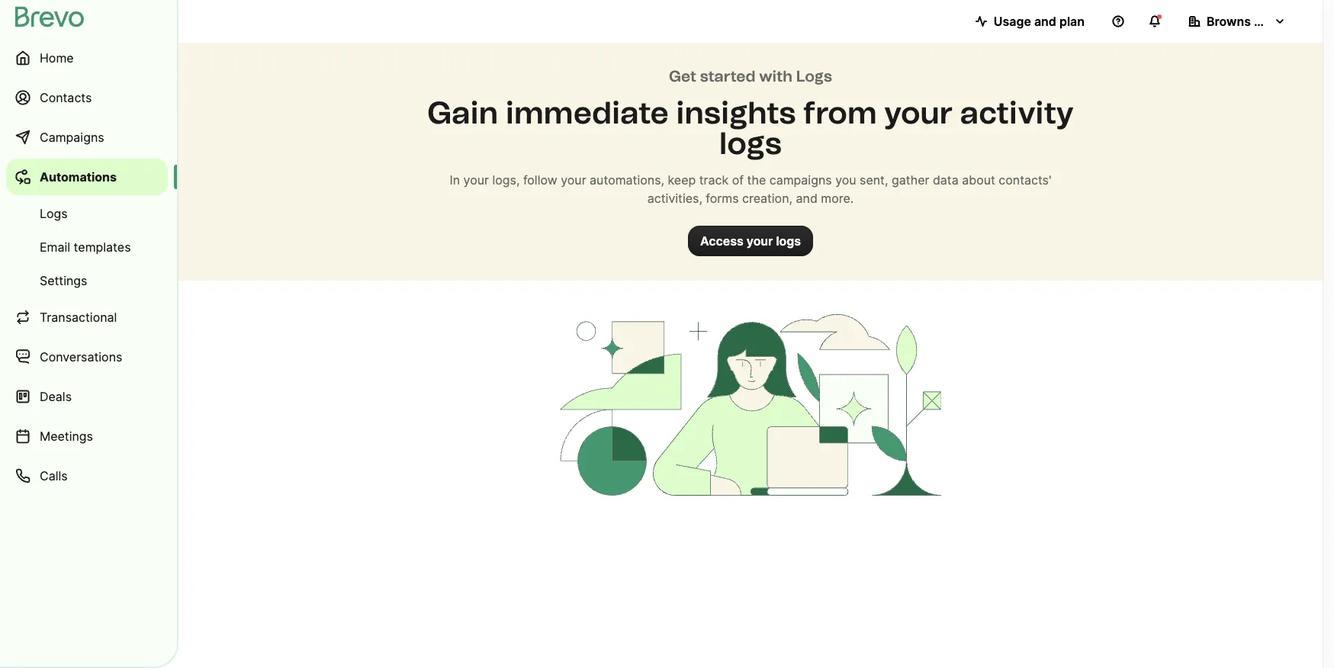 Task type: locate. For each thing, give the bounding box(es) containing it.
your right follow
[[561, 172, 587, 187]]

automations link
[[6, 159, 168, 195]]

logs up the
[[720, 125, 782, 162]]

calls link
[[6, 458, 168, 495]]

transactional link
[[6, 299, 168, 336]]

0 horizontal spatial logs
[[40, 206, 68, 221]]

logs inside gain immediate insights from your activity logs
[[720, 125, 782, 162]]

1 horizontal spatial and
[[1035, 14, 1057, 29]]

contacts
[[40, 90, 92, 105]]

campaigns
[[770, 172, 832, 187]]

1 horizontal spatial logs
[[797, 67, 833, 85]]

with
[[759, 67, 793, 85]]

and left plan
[[1035, 14, 1057, 29]]

and inside button
[[1035, 14, 1057, 29]]

and
[[1035, 14, 1057, 29], [796, 191, 818, 206]]

your
[[885, 95, 953, 131], [464, 172, 489, 187], [561, 172, 587, 187], [747, 234, 773, 248]]

in
[[450, 172, 460, 187]]

0 vertical spatial and
[[1035, 14, 1057, 29]]

you
[[836, 172, 857, 187]]

logs down creation,
[[776, 234, 801, 248]]

0 vertical spatial logs
[[720, 125, 782, 162]]

activities,
[[648, 191, 703, 206]]

access your logs
[[700, 234, 801, 248]]

more.
[[821, 191, 854, 206]]

from
[[804, 95, 878, 131]]

campaigns
[[40, 130, 104, 145]]

gain
[[428, 95, 499, 131]]

1 vertical spatial logs
[[776, 234, 801, 248]]

email templates link
[[6, 232, 168, 263]]

in your logs, follow your automations, keep track of the campaigns you sent, gather data about contacts' activities, forms creation, and more.
[[450, 172, 1052, 206]]

meetings
[[40, 429, 93, 444]]

email templates
[[40, 240, 131, 255]]

started
[[700, 67, 756, 85]]

logs
[[797, 67, 833, 85], [40, 206, 68, 221]]

your up gather
[[885, 95, 953, 131]]

gather
[[892, 172, 930, 187]]

of
[[732, 172, 744, 187]]

logs up email
[[40, 206, 68, 221]]

get started with logs
[[669, 67, 833, 85]]

logs right with
[[797, 67, 833, 85]]

get
[[669, 67, 697, 85]]

keep
[[668, 172, 696, 187]]

1 vertical spatial logs
[[40, 206, 68, 221]]

1 vertical spatial and
[[796, 191, 818, 206]]

automations,
[[590, 172, 665, 187]]

and down campaigns
[[796, 191, 818, 206]]

automations
[[40, 169, 117, 184]]

0 horizontal spatial and
[[796, 191, 818, 206]]

and inside in your logs, follow your automations, keep track of the campaigns you sent, gather data about contacts' activities, forms creation, and more.
[[796, 191, 818, 206]]

campaigns link
[[6, 119, 168, 156]]

conversations link
[[6, 339, 168, 375]]

your right 'access'
[[747, 234, 773, 248]]

deals link
[[6, 379, 168, 415]]

transactional
[[40, 310, 117, 325]]

logs
[[720, 125, 782, 162], [776, 234, 801, 248]]



Task type: describe. For each thing, give the bounding box(es) containing it.
data
[[933, 172, 959, 187]]

usage and plan button
[[964, 6, 1097, 37]]

your right in
[[464, 172, 489, 187]]

access your logs button
[[688, 226, 814, 256]]

the
[[747, 172, 766, 187]]

browns enterprise button
[[1177, 6, 1316, 37]]

activity
[[961, 95, 1074, 131]]

settings link
[[6, 266, 168, 296]]

home link
[[6, 40, 168, 76]]

your inside gain immediate insights from your activity logs
[[885, 95, 953, 131]]

usage
[[994, 14, 1032, 29]]

about
[[962, 172, 996, 187]]

logs,
[[493, 172, 520, 187]]

contacts'
[[999, 172, 1052, 187]]

meetings link
[[6, 418, 168, 455]]

access
[[700, 234, 744, 248]]

gain immediate insights from your activity logs
[[428, 95, 1074, 162]]

home
[[40, 50, 74, 65]]

sent,
[[860, 172, 889, 187]]

follow
[[523, 172, 558, 187]]

your inside button
[[747, 234, 773, 248]]

insights
[[676, 95, 796, 131]]

creation,
[[743, 191, 793, 206]]

forms
[[706, 191, 739, 206]]

calls
[[40, 469, 68, 483]]

templates
[[74, 240, 131, 255]]

settings
[[40, 273, 87, 288]]

email
[[40, 240, 70, 255]]

conversations
[[40, 350, 122, 364]]

browns enterprise
[[1207, 14, 1316, 29]]

logs inside button
[[776, 234, 801, 248]]

immediate
[[506, 95, 669, 131]]

enterprise
[[1255, 14, 1316, 29]]

logs link
[[6, 198, 168, 229]]

usage and plan
[[994, 14, 1085, 29]]

0 vertical spatial logs
[[797, 67, 833, 85]]

plan
[[1060, 14, 1085, 29]]

browns
[[1207, 14, 1251, 29]]

deals
[[40, 389, 72, 404]]

track
[[700, 172, 729, 187]]

contacts link
[[6, 79, 168, 116]]



Task type: vqa. For each thing, say whether or not it's contained in the screenshot.
Get
yes



